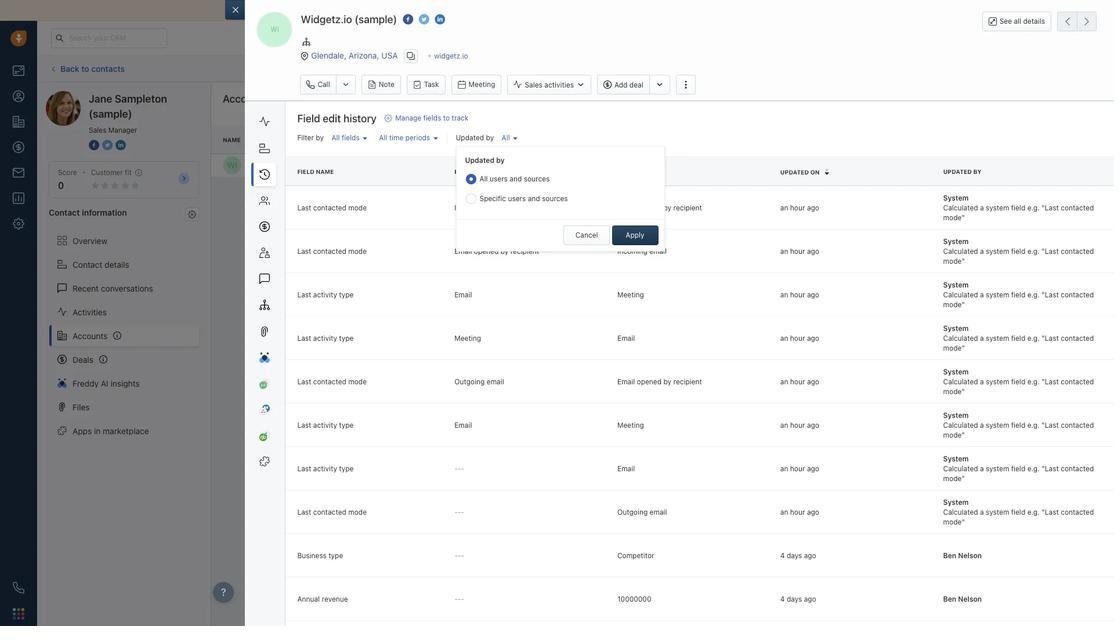 Task type: vqa. For each thing, say whether or not it's contained in the screenshot.
manage fields to track link at the top of page
yes



Task type: locate. For each thing, give the bounding box(es) containing it.
marketplace
[[103, 426, 149, 436]]

4 activity from the top
[[313, 465, 337, 474]]

0 vertical spatial widgetz.io
[[301, 13, 352, 26]]

1 horizontal spatial details
[[1023, 17, 1045, 26]]

2 calculated from the top
[[943, 247, 978, 256]]

2 system from the top
[[943, 237, 969, 246]]

2 vertical spatial days
[[787, 595, 802, 604]]

0 horizontal spatial facebook circled image
[[89, 139, 99, 151]]

contact up the recent
[[73, 260, 102, 270]]

score 0
[[58, 168, 77, 191]]

(sample) inside jane sampleton (sample) sales manager
[[89, 108, 132, 120]]

facebook circled image up customer
[[89, 139, 99, 151]]

recent
[[73, 284, 99, 293]]

days for competitor
[[787, 552, 802, 561]]

2 nelson from the top
[[958, 595, 982, 604]]

to left track
[[443, 114, 450, 123]]

wi button
[[257, 12, 293, 48]]

2 system from the top
[[986, 247, 1009, 256]]

twitter circled image
[[419, 13, 429, 26], [102, 139, 113, 151]]

1 vertical spatial linkedin circled image
[[115, 139, 126, 151]]

0 vertical spatial facebook circled image
[[403, 13, 413, 26]]

fields for manage
[[423, 114, 441, 123]]

0 horizontal spatial add
[[615, 81, 628, 89]]

1 vertical spatial field
[[297, 169, 314, 176]]

accounts up name
[[223, 93, 268, 105]]

1 system from the top
[[943, 194, 969, 202]]

widgetz.io (sample) up glendale, arizona, usa
[[301, 13, 397, 26]]

twitter circled image down manager
[[102, 139, 113, 151]]

4 system from the top
[[943, 324, 969, 333]]

nelson
[[958, 552, 982, 561], [958, 595, 982, 604]]

sync
[[512, 5, 530, 15]]

all
[[502, 134, 510, 142], [332, 134, 340, 142], [379, 134, 387, 142], [480, 175, 488, 183]]

8 system from the top
[[943, 498, 969, 507]]

3 mode from the top
[[348, 378, 367, 386]]

0 horizontal spatial outgoing email
[[455, 378, 504, 386]]

1 mode" from the top
[[943, 214, 965, 222]]

2 --- from the top
[[455, 508, 464, 517]]

0 button
[[58, 181, 64, 191]]

1 horizontal spatial and
[[510, 175, 522, 183]]

0 vertical spatial outgoing
[[455, 378, 485, 386]]

1 horizontal spatial to
[[348, 5, 355, 15]]

0 vertical spatial sales
[[525, 81, 543, 89]]

2 horizontal spatial (sample)
[[355, 13, 397, 26]]

time
[[389, 134, 404, 142]]

twitter circled image left enable
[[419, 13, 429, 26]]

0 vertical spatial field
[[297, 113, 320, 125]]

contacted
[[313, 204, 346, 212], [1061, 204, 1094, 212], [313, 247, 346, 256], [1061, 247, 1094, 256], [1061, 291, 1094, 299], [1061, 334, 1094, 343], [313, 378, 346, 386], [1061, 378, 1094, 386], [1061, 421, 1094, 430], [1061, 465, 1094, 474], [313, 508, 346, 517], [1061, 508, 1094, 517]]

contact
[[49, 208, 80, 218], [73, 260, 102, 270]]

calculated
[[943, 204, 978, 212], [943, 247, 978, 256], [943, 291, 978, 299], [943, 334, 978, 343], [943, 378, 978, 386], [943, 421, 978, 430], [943, 465, 978, 474], [943, 508, 978, 517]]

0 vertical spatial days
[[734, 161, 749, 170]]

fields inside manage fields to track "link"
[[423, 114, 441, 123]]

7 a from the top
[[980, 465, 984, 474]]

0 vertical spatial sources
[[524, 175, 550, 183]]

1 vertical spatial fields
[[342, 134, 360, 142]]

1 vertical spatial recipient
[[511, 247, 539, 256]]

4 mode from the top
[[348, 508, 367, 517]]

and left enable
[[442, 5, 456, 15]]

dialog containing widgetz.io (sample)
[[225, 0, 1114, 627]]

and for all
[[510, 175, 522, 183]]

widgetz.io (sample) down filter
[[245, 160, 322, 170]]

linkedin circled image inside dialog
[[435, 13, 445, 26]]

add account
[[1055, 99, 1096, 107]]

recipient for incoming email
[[673, 204, 702, 212]]

1 4 days ago from the top
[[780, 552, 816, 561]]

open deals amount
[[387, 136, 454, 143]]

1 horizontal spatial outgoing
[[617, 508, 648, 517]]

(sample) down jane
[[89, 108, 132, 120]]

edit
[[323, 113, 341, 125]]

name
[[316, 169, 334, 176]]

4 calculated from the top
[[943, 334, 978, 343]]

by
[[486, 134, 494, 142], [316, 134, 324, 142], [496, 156, 505, 165], [974, 169, 982, 176], [664, 204, 672, 212], [501, 247, 509, 256], [664, 378, 672, 386]]

0 vertical spatial to
[[348, 5, 355, 15]]

widgetz.io up glendale,
[[301, 13, 352, 26]]

0 horizontal spatial incoming email
[[455, 204, 504, 212]]

recent conversations
[[73, 284, 153, 293]]

-
[[455, 465, 458, 474], [458, 465, 461, 474], [461, 465, 464, 474], [455, 508, 458, 517], [458, 508, 461, 517], [461, 508, 464, 517], [455, 552, 458, 561], [458, 552, 461, 561], [461, 552, 464, 561], [455, 595, 458, 604], [458, 595, 461, 604], [461, 595, 464, 604]]

1 vertical spatial widgetz.io
[[245, 160, 286, 170]]

widgetz.io
[[301, 13, 352, 26], [245, 160, 286, 170]]

8 a from the top
[[980, 508, 984, 517]]

1 vertical spatial (sample)
[[89, 108, 132, 120]]

1 vertical spatial opened
[[474, 247, 499, 256]]

2 horizontal spatial to
[[443, 114, 450, 123]]

add deal
[[615, 81, 643, 89]]

5 an hour ago from the top
[[780, 378, 819, 386]]

updated on
[[780, 169, 820, 176]]

deal
[[630, 81, 643, 89]]

details right all
[[1023, 17, 1045, 26]]

7 system from the top
[[943, 455, 969, 464]]

sources for specific users and sources
[[542, 194, 568, 203]]

all
[[1014, 17, 1021, 26]]

linkedin circled image for rightmost facebook circled icon
[[435, 13, 445, 26]]

1 vertical spatial nelson
[[958, 595, 982, 604]]

incoming email down apply button
[[617, 247, 667, 256]]

send email image
[[999, 33, 1007, 43]]

0 vertical spatial contact
[[49, 208, 80, 218]]

0 vertical spatial widgetz.io (sample)
[[301, 13, 397, 26]]

4 days ago for 10000000
[[780, 595, 816, 604]]

dialog
[[225, 0, 1114, 627]]

sources down all users and sources
[[542, 194, 568, 203]]

1 vertical spatial add
[[1055, 99, 1068, 107]]

1 horizontal spatial facebook circled image
[[403, 13, 413, 26]]

call link
[[300, 75, 336, 95]]

jane
[[89, 93, 112, 105]]

1 horizontal spatial fields
[[423, 114, 441, 123]]

2 vertical spatial and
[[528, 194, 540, 203]]

5 field from the top
[[1011, 378, 1026, 386]]

2 an hour ago from the top
[[780, 247, 819, 256]]

5 hour from the top
[[790, 378, 805, 386]]

mode for email opened by recipient
[[348, 247, 367, 256]]

add left deal
[[615, 81, 628, 89]]

0 horizontal spatial sales
[[89, 126, 106, 135]]

incoming
[[455, 204, 485, 212], [617, 247, 648, 256]]

sources for all users and sources
[[524, 175, 550, 183]]

2 vertical spatial recipient
[[673, 378, 702, 386]]

2 vertical spatial to
[[443, 114, 450, 123]]

0 horizontal spatial fields
[[342, 134, 360, 142]]

and
[[442, 5, 456, 15], [510, 175, 522, 183], [528, 194, 540, 203]]

0 horizontal spatial (sample)
[[89, 108, 132, 120]]

sales left manager
[[89, 126, 106, 135]]

wi
[[270, 25, 279, 34]]

twitter circled image inside dialog
[[419, 13, 429, 26]]

0 horizontal spatial details
[[104, 260, 129, 270]]

days
[[734, 161, 749, 170], [787, 552, 802, 561], [787, 595, 802, 604]]

8 e.g. from the top
[[1028, 508, 1040, 517]]

0 vertical spatial ben
[[943, 552, 957, 561]]

1 horizontal spatial users
[[508, 194, 526, 203]]

1 vertical spatial sources
[[542, 194, 568, 203]]

add for add account
[[1055, 99, 1068, 107]]

all up the specific
[[480, 175, 488, 183]]

2 field from the top
[[1011, 247, 1026, 256]]

sources up specific users and sources
[[524, 175, 550, 183]]

incoming email
[[455, 204, 504, 212], [617, 247, 667, 256]]

updated by
[[456, 134, 494, 142], [465, 156, 505, 165], [943, 169, 982, 176]]

(sample) up arizona,
[[355, 13, 397, 26]]

6 last from the top
[[297, 421, 311, 430]]

0 vertical spatial 4 days ago
[[780, 552, 816, 561]]

and down all users and sources
[[528, 194, 540, 203]]

system calculated a system field e.g. "last contacted mode"
[[943, 194, 1094, 222], [943, 237, 1094, 266], [943, 281, 1094, 309], [943, 324, 1094, 353], [943, 368, 1094, 396], [943, 411, 1094, 440], [943, 455, 1094, 483], [943, 498, 1094, 527]]

all for all users and sources
[[480, 175, 488, 183]]

3 calculated from the top
[[943, 291, 978, 299]]

0 vertical spatial email opened by recipient
[[617, 204, 702, 212]]

all up value
[[502, 134, 510, 142]]

0 horizontal spatial linkedin circled image
[[115, 139, 126, 151]]

contact for contact details
[[73, 260, 102, 270]]

your
[[297, 5, 314, 15]]

history
[[344, 113, 377, 125]]

0 vertical spatial incoming
[[455, 204, 485, 212]]

facebook circled image
[[403, 13, 413, 26], [89, 139, 99, 151]]

fields inside the all fields link
[[342, 134, 360, 142]]

field left "name"
[[297, 169, 314, 176]]

users up the specific
[[490, 175, 508, 183]]

linkedin circled image
[[435, 13, 445, 26], [115, 139, 126, 151]]

6 an hour ago from the top
[[780, 421, 819, 430]]

2 vertical spatial opened
[[637, 378, 662, 386]]

1 activity from the top
[[313, 291, 337, 299]]

to right mailbox
[[348, 5, 355, 15]]

2 vertical spatial updated by
[[943, 169, 982, 176]]

ben
[[943, 552, 957, 561], [943, 595, 957, 604]]

sources
[[524, 175, 550, 183], [542, 194, 568, 203]]

1 ben from the top
[[943, 552, 957, 561]]

0 vertical spatial add
[[615, 81, 628, 89]]

add inside add deal button
[[615, 81, 628, 89]]

field
[[1011, 204, 1026, 212], [1011, 247, 1026, 256], [1011, 291, 1026, 299], [1011, 334, 1026, 343], [1011, 378, 1026, 386], [1011, 421, 1026, 430], [1011, 465, 1026, 474], [1011, 508, 1026, 517]]

(sample)
[[355, 13, 397, 26], [89, 108, 132, 120], [288, 160, 322, 170]]

fields up the amount
[[423, 114, 441, 123]]

1 horizontal spatial (sample)
[[288, 160, 322, 170]]

ben nelson
[[943, 552, 982, 561], [943, 595, 982, 604]]

opened for incoming email
[[637, 204, 662, 212]]

1 last activity type from the top
[[297, 291, 354, 299]]

0 vertical spatial fields
[[423, 114, 441, 123]]

5 system from the top
[[986, 378, 1009, 386]]

what's new image
[[1030, 35, 1038, 43]]

incoming email down the specific
[[455, 204, 504, 212]]

widgetz.io left field name
[[245, 160, 286, 170]]

add
[[615, 81, 628, 89], [1055, 99, 1068, 107]]

field up filter by
[[297, 113, 320, 125]]

2 field from the top
[[297, 169, 314, 176]]

sales left activities
[[525, 81, 543, 89]]

4 system from the top
[[986, 334, 1009, 343]]

sales inside jane sampleton (sample) sales manager
[[89, 126, 106, 135]]

2 mode" from the top
[[943, 257, 965, 266]]

4 an hour ago from the top
[[780, 334, 819, 343]]

1 horizontal spatial accounts
[[223, 93, 268, 105]]

1 last from the top
[[297, 204, 311, 212]]

recipient
[[673, 204, 702, 212], [511, 247, 539, 256], [673, 378, 702, 386]]

1 vertical spatial users
[[508, 194, 526, 203]]

5 mode" from the top
[[943, 388, 965, 396]]

3 system calculated a system field e.g. "last contacted mode" from the top
[[943, 281, 1094, 309]]

2 horizontal spatial and
[[528, 194, 540, 203]]

2 "last from the top
[[1042, 247, 1059, 256]]

0 horizontal spatial widgetz.io
[[245, 160, 286, 170]]

all inside all link
[[502, 134, 510, 142]]

0 horizontal spatial users
[[490, 175, 508, 183]]

1 vertical spatial 4
[[780, 595, 785, 604]]

0 vertical spatial nelson
[[958, 552, 982, 561]]

0 vertical spatial ben nelson
[[943, 552, 982, 561]]

facebook circled image right improve
[[403, 13, 413, 26]]

6 "last from the top
[[1042, 421, 1059, 430]]

0 vertical spatial linkedin circled image
[[435, 13, 445, 26]]

5 "last from the top
[[1042, 378, 1059, 386]]

6 hour from the top
[[790, 421, 805, 430]]

2 hour from the top
[[790, 247, 805, 256]]

incoming down apply button
[[617, 247, 648, 256]]

--- for business type
[[455, 552, 464, 561]]

1 vertical spatial 4 days ago
[[780, 595, 816, 604]]

1 horizontal spatial add
[[1055, 99, 1068, 107]]

4 last contacted mode from the top
[[297, 508, 367, 517]]

7 calculated from the top
[[943, 465, 978, 474]]

mode"
[[943, 214, 965, 222], [943, 257, 965, 266], [943, 301, 965, 309], [943, 344, 965, 353], [943, 388, 965, 396], [943, 431, 965, 440], [943, 475, 965, 483], [943, 518, 965, 527]]

7 an from the top
[[780, 465, 788, 474]]

all inside all time periods button
[[379, 134, 387, 142]]

1 vertical spatial incoming
[[617, 247, 648, 256]]

3 last contacted mode from the top
[[297, 378, 367, 386]]

task
[[424, 80, 439, 89]]

1 horizontal spatial twitter circled image
[[419, 13, 429, 26]]

8 "last from the top
[[1042, 508, 1059, 517]]

apply button
[[612, 226, 658, 245]]

1 vertical spatial incoming email
[[617, 247, 667, 256]]

7 an hour ago from the top
[[780, 465, 819, 474]]

4 --- from the top
[[455, 595, 464, 604]]

connect
[[262, 5, 294, 15]]

6 an from the top
[[780, 421, 788, 430]]

1 a from the top
[[980, 204, 984, 212]]

twitter circled image for linkedin circled icon inside the dialog
[[419, 13, 429, 26]]

8 hour from the top
[[790, 508, 805, 517]]

1 last contacted mode from the top
[[297, 204, 367, 212]]

0 vertical spatial and
[[442, 5, 456, 15]]

2 vertical spatial email opened by recipient
[[617, 378, 702, 386]]

0 horizontal spatial twitter circled image
[[102, 139, 113, 151]]

to
[[348, 5, 355, 15], [81, 64, 89, 74], [443, 114, 450, 123]]

1 horizontal spatial linkedin circled image
[[435, 13, 445, 26]]

to right back
[[81, 64, 89, 74]]

users down all users and sources
[[508, 194, 526, 203]]

0 vertical spatial twitter circled image
[[419, 13, 429, 26]]

e.g.
[[1028, 204, 1040, 212], [1028, 247, 1040, 256], [1028, 291, 1040, 299], [1028, 334, 1040, 343], [1028, 378, 1040, 386], [1028, 421, 1040, 430], [1028, 465, 1040, 474], [1028, 508, 1040, 517]]

1 ben nelson from the top
[[943, 552, 982, 561]]

customer
[[91, 168, 123, 177]]

outgoing
[[455, 378, 485, 386], [617, 508, 648, 517]]

8 an from the top
[[780, 508, 788, 517]]

4 a from the top
[[980, 334, 984, 343]]

linkedin circled image down manager
[[115, 139, 126, 151]]

last contacted mode for ---
[[297, 508, 367, 517]]

users for specific
[[508, 194, 526, 203]]

1 nelson from the top
[[958, 552, 982, 561]]

0 vertical spatial details
[[1023, 17, 1045, 26]]

periods
[[405, 134, 430, 142]]

accounts down activities
[[73, 331, 108, 341]]

1 vertical spatial twitter circled image
[[102, 139, 113, 151]]

add for add deal
[[615, 81, 628, 89]]

4 e.g. from the top
[[1028, 334, 1040, 343]]

apps in marketplace
[[73, 426, 149, 436]]

6 e.g. from the top
[[1028, 421, 1040, 430]]

add left account
[[1055, 99, 1068, 107]]

all time periods button
[[376, 131, 441, 145]]

1 vertical spatial days
[[787, 552, 802, 561]]

and right value
[[510, 175, 522, 183]]

all left time
[[379, 134, 387, 142]]

0 vertical spatial opened
[[637, 204, 662, 212]]

1 vertical spatial to
[[81, 64, 89, 74]]

deals
[[73, 355, 93, 365]]

3 e.g. from the top
[[1028, 291, 1040, 299]]

0 vertical spatial updated by
[[456, 134, 494, 142]]

0 horizontal spatial accounts
[[73, 331, 108, 341]]

add inside 'add account' 'button'
[[1055, 99, 1068, 107]]

cancel button
[[564, 226, 610, 245]]

last contacted mode for outgoing email
[[297, 378, 367, 386]]

---
[[455, 465, 464, 474], [455, 508, 464, 517], [455, 552, 464, 561], [455, 595, 464, 604]]

field name
[[297, 169, 334, 176]]

1 vertical spatial updated by
[[465, 156, 505, 165]]

all down field edit history
[[332, 134, 340, 142]]

email opened by recipient for incoming email
[[617, 204, 702, 212]]

1 vertical spatial and
[[510, 175, 522, 183]]

1 vertical spatial accounts
[[73, 331, 108, 341]]

1 --- from the top
[[455, 465, 464, 474]]

Search your CRM... text field
[[51, 28, 167, 48]]

phone image
[[13, 583, 24, 594]]

0 vertical spatial outgoing email
[[455, 378, 504, 386]]

2 4 from the top
[[780, 595, 785, 604]]

customer fit
[[91, 168, 132, 177]]

1 vertical spatial sales
[[89, 126, 106, 135]]

3 --- from the top
[[455, 552, 464, 561]]

sampleton
[[115, 93, 167, 105]]

1 vertical spatial ben
[[943, 595, 957, 604]]

linkedin circled image left enable
[[435, 13, 445, 26]]

details up recent conversations at the top left
[[104, 260, 129, 270]]

hour
[[790, 204, 805, 212], [790, 247, 805, 256], [790, 291, 805, 299], [790, 334, 805, 343], [790, 378, 805, 386], [790, 421, 805, 430], [790, 465, 805, 474], [790, 508, 805, 517]]

1 4 from the top
[[780, 552, 785, 561]]

incoming down the specific
[[455, 204, 485, 212]]

4 days ago
[[780, 552, 816, 561], [780, 595, 816, 604]]

0 vertical spatial recipient
[[673, 204, 702, 212]]

jane sampleton (sample) sales manager
[[89, 93, 167, 135]]

(sample) down filter
[[288, 160, 322, 170]]

fields down history
[[342, 134, 360, 142]]

contact down 0
[[49, 208, 80, 218]]

accounts
[[223, 93, 268, 105], [73, 331, 108, 341]]

0
[[58, 181, 64, 191]]

manage fields to track link
[[384, 113, 469, 124]]

widgetz.io (sample)
[[301, 13, 397, 26], [245, 160, 322, 170]]

1 vertical spatial ben nelson
[[943, 595, 982, 604]]

1 vertical spatial contact
[[73, 260, 102, 270]]

2 ben nelson from the top
[[943, 595, 982, 604]]

email opened by recipient
[[617, 204, 702, 212], [455, 247, 539, 256], [617, 378, 702, 386]]

5 e.g. from the top
[[1028, 378, 1040, 386]]

field edit history
[[297, 113, 377, 125]]

close image
[[1097, 8, 1103, 13]]



Task type: describe. For each thing, give the bounding box(es) containing it.
competitor
[[617, 552, 654, 561]]

5 a from the top
[[980, 378, 984, 386]]

2 last activity type from the top
[[297, 334, 354, 343]]

files
[[73, 402, 90, 412]]

add account button
[[1037, 93, 1103, 113]]

to inside "link"
[[443, 114, 450, 123]]

all fields
[[332, 134, 360, 142]]

activities
[[545, 81, 574, 89]]

sales inside dialog
[[525, 81, 543, 89]]

manage
[[395, 114, 421, 123]]

opened for outgoing email
[[637, 378, 662, 386]]

2 e.g. from the top
[[1028, 247, 1040, 256]]

of
[[532, 5, 540, 15]]

all for all time periods
[[379, 134, 387, 142]]

6 system calculated a system field e.g. "last contacted mode" from the top
[[943, 411, 1094, 440]]

7 mode" from the top
[[943, 475, 965, 483]]

1 horizontal spatial incoming
[[617, 247, 648, 256]]

back to contacts
[[60, 64, 125, 74]]

6 calculated from the top
[[943, 421, 978, 430]]

name
[[223, 136, 241, 143]]

1 field from the top
[[1011, 204, 1026, 212]]

mode for ---
[[348, 508, 367, 517]]

1 system from the top
[[986, 204, 1009, 212]]

1 horizontal spatial outgoing email
[[617, 508, 667, 517]]

fit
[[125, 168, 132, 177]]

3 a from the top
[[980, 291, 984, 299]]

users for all
[[490, 175, 508, 183]]

6 mode" from the top
[[943, 431, 965, 440]]

glendale, arizona, usa link
[[311, 50, 398, 60]]

freddy ai insights
[[73, 379, 140, 389]]

1 vertical spatial outgoing
[[617, 508, 648, 517]]

days for 10000000
[[787, 595, 802, 604]]

meeting inside button
[[469, 80, 495, 89]]

usa
[[381, 50, 398, 60]]

4 system calculated a system field e.g. "last contacted mode" from the top
[[943, 324, 1094, 353]]

note button
[[361, 75, 401, 95]]

2-
[[486, 5, 494, 15]]

arizona,
[[349, 50, 379, 60]]

8 field from the top
[[1011, 508, 1026, 517]]

score
[[58, 168, 77, 177]]

widgetz.io link
[[434, 51, 468, 60]]

open
[[387, 136, 404, 143]]

meeting button
[[451, 75, 502, 95]]

information
[[82, 208, 127, 218]]

sales activities
[[525, 81, 574, 89]]

4 field from the top
[[1011, 334, 1026, 343]]

4 for 10000000
[[780, 595, 785, 604]]

amount
[[427, 136, 454, 143]]

4 "last from the top
[[1042, 334, 1059, 343]]

revenue
[[322, 595, 348, 604]]

5 an from the top
[[780, 378, 788, 386]]

ben nelson for competitor
[[943, 552, 982, 561]]

call
[[318, 80, 330, 89]]

and for specific
[[528, 194, 540, 203]]

5 system calculated a system field e.g. "last contacted mode" from the top
[[943, 368, 1094, 396]]

3 field from the top
[[1011, 291, 1026, 299]]

0 vertical spatial (sample)
[[355, 13, 397, 26]]

7 system calculated a system field e.g. "last contacted mode" from the top
[[943, 455, 1094, 483]]

ben nelson for 10000000
[[943, 595, 982, 604]]

connect your mailbox to improve deliverability and enable 2-way sync of email conversations.
[[262, 5, 621, 15]]

7 field from the top
[[1011, 465, 1026, 474]]

4 hour from the top
[[790, 334, 805, 343]]

1 hour from the top
[[790, 204, 805, 212]]

4 last activity type from the top
[[297, 465, 354, 474]]

recipient for outgoing email
[[673, 378, 702, 386]]

on
[[811, 169, 820, 176]]

way
[[494, 5, 510, 15]]

account
[[1070, 99, 1096, 107]]

all for all fields
[[332, 134, 340, 142]]

conversations
[[101, 284, 153, 293]]

4 for competitor
[[780, 552, 785, 561]]

back to contacts link
[[49, 60, 125, 78]]

3 days ago
[[728, 161, 763, 170]]

all for all
[[502, 134, 510, 142]]

nelson for competitor
[[958, 552, 982, 561]]

task button
[[407, 75, 445, 95]]

5 last from the top
[[297, 378, 311, 386]]

0 horizontal spatial outgoing
[[455, 378, 485, 386]]

see all details button
[[982, 12, 1052, 31]]

6 system from the top
[[986, 421, 1009, 430]]

annual revenue
[[297, 595, 348, 604]]

back
[[60, 64, 79, 74]]

3 activity from the top
[[313, 421, 337, 430]]

--- for annual revenue
[[455, 595, 464, 604]]

nelson for 10000000
[[958, 595, 982, 604]]

8 calculated from the top
[[943, 508, 978, 517]]

specific
[[480, 194, 506, 203]]

all time periods
[[379, 134, 430, 142]]

manager
[[108, 126, 137, 135]]

1 an hour ago from the top
[[780, 204, 819, 212]]

ben for 10000000
[[943, 595, 957, 604]]

2 activity from the top
[[313, 334, 337, 343]]

5 system from the top
[[943, 368, 969, 377]]

business type
[[297, 552, 343, 561]]

last contacted mode for email opened by recipient
[[297, 247, 367, 256]]

previous value
[[455, 169, 507, 176]]

all users and sources
[[480, 175, 550, 183]]

5 calculated from the top
[[943, 378, 978, 386]]

specific users and sources
[[480, 194, 568, 203]]

improve
[[357, 5, 388, 15]]

freddy
[[73, 379, 99, 389]]

4 an from the top
[[780, 334, 788, 343]]

3 last from the top
[[297, 291, 311, 299]]

contact information
[[49, 208, 127, 218]]

--- for last activity type
[[455, 465, 464, 474]]

6 field from the top
[[1011, 421, 1026, 430]]

apps
[[73, 426, 92, 436]]

phone element
[[7, 577, 30, 600]]

0 vertical spatial incoming email
[[455, 204, 504, 212]]

1 "last from the top
[[1042, 204, 1059, 212]]

see
[[1000, 17, 1012, 26]]

10000000
[[617, 595, 651, 604]]

1 calculated from the top
[[943, 204, 978, 212]]

mng settings image
[[188, 211, 196, 219]]

1 horizontal spatial widgetz.io
[[301, 13, 352, 26]]

4 last from the top
[[297, 334, 311, 343]]

1 e.g. from the top
[[1028, 204, 1040, 212]]

2 vertical spatial (sample)
[[288, 160, 322, 170]]

2 an from the top
[[780, 247, 788, 256]]

mailbox
[[316, 5, 345, 15]]

details inside see all details button
[[1023, 17, 1045, 26]]

activities
[[73, 307, 107, 317]]

contacts
[[91, 64, 125, 74]]

7 last from the top
[[297, 465, 311, 474]]

business
[[297, 552, 327, 561]]

contact for contact information
[[49, 208, 80, 218]]

filter
[[297, 134, 314, 142]]

fields for all
[[342, 134, 360, 142]]

linkedin circled image for bottom facebook circled icon
[[115, 139, 126, 151]]

7 e.g. from the top
[[1028, 465, 1040, 474]]

2 last from the top
[[297, 247, 311, 256]]

enable
[[458, 5, 484, 15]]

overview
[[73, 236, 107, 246]]

all link
[[499, 131, 521, 145]]

widgetz.io (sample) link
[[245, 160, 376, 171]]

1 vertical spatial facebook circled image
[[89, 139, 99, 151]]

3 last activity type from the top
[[297, 421, 354, 430]]

see all details
[[1000, 17, 1045, 26]]

in
[[94, 426, 101, 436]]

6 a from the top
[[980, 421, 984, 430]]

8 last from the top
[[297, 508, 311, 517]]

deliverability
[[390, 5, 439, 15]]

3 system from the top
[[986, 291, 1009, 299]]

6 system from the top
[[943, 411, 969, 420]]

8 an hour ago from the top
[[780, 508, 819, 517]]

mode for outgoing email
[[348, 378, 367, 386]]

2 a from the top
[[980, 247, 984, 256]]

deals
[[406, 136, 426, 143]]

email opened by recipient for outgoing email
[[617, 378, 702, 386]]

3 hour from the top
[[790, 291, 805, 299]]

freshworks switcher image
[[13, 609, 24, 620]]

1 system calculated a system field e.g. "last contacted mode" from the top
[[943, 194, 1094, 222]]

3
[[728, 161, 732, 170]]

field for field edit history
[[297, 113, 320, 125]]

field for field name
[[297, 169, 314, 176]]

insights
[[111, 379, 140, 389]]

8 system from the top
[[986, 508, 1009, 517]]

7 system from the top
[[986, 465, 1009, 474]]

note
[[379, 80, 395, 89]]

1 an from the top
[[780, 204, 788, 212]]

3 mode" from the top
[[943, 301, 965, 309]]

ben for competitor
[[943, 552, 957, 561]]

manage fields to track
[[395, 114, 469, 123]]

mode for incoming email
[[348, 204, 367, 212]]

--- for last contacted mode
[[455, 508, 464, 517]]

cancel
[[576, 231, 598, 240]]

1 horizontal spatial incoming email
[[617, 247, 667, 256]]

value
[[487, 169, 507, 176]]

0 horizontal spatial and
[[442, 5, 456, 15]]

annual
[[297, 595, 320, 604]]

3 system from the top
[[943, 281, 969, 289]]

1 vertical spatial widgetz.io (sample)
[[245, 160, 322, 170]]

4 mode" from the top
[[943, 344, 965, 353]]

3 an hour ago from the top
[[780, 291, 819, 299]]

glendale, arizona, usa
[[311, 50, 398, 60]]

4 days ago for competitor
[[780, 552, 816, 561]]

last contacted mode for incoming email
[[297, 204, 367, 212]]

glendale,
[[311, 50, 346, 60]]

3 "last from the top
[[1042, 291, 1059, 299]]

conversations.
[[564, 5, 621, 15]]

8 mode" from the top
[[943, 518, 965, 527]]

add deal button
[[597, 75, 649, 95]]

8 system calculated a system field e.g. "last contacted mode" from the top
[[943, 498, 1094, 527]]

1 vertical spatial email opened by recipient
[[455, 247, 539, 256]]

0 vertical spatial accounts
[[223, 93, 268, 105]]

ai
[[101, 379, 108, 389]]

previous
[[455, 169, 486, 176]]

twitter circled image for linkedin circled icon related to bottom facebook circled icon
[[102, 139, 113, 151]]

3 an from the top
[[780, 291, 788, 299]]

0 horizontal spatial incoming
[[455, 204, 485, 212]]



